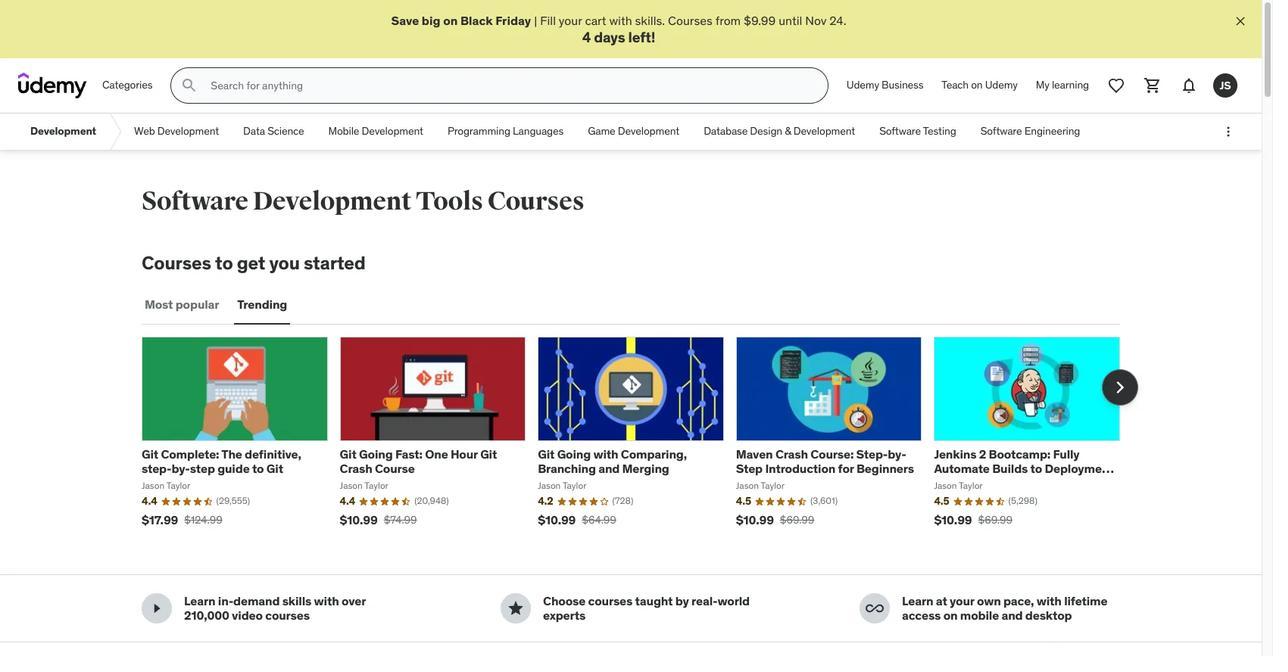 Task type: locate. For each thing, give the bounding box(es) containing it.
1 going from the left
[[359, 447, 393, 462]]

arrow pointing to subcategory menu links image
[[108, 114, 122, 150]]

until
[[779, 13, 803, 28]]

from
[[716, 13, 741, 28]]

git going with comparing, branching and merging link
[[538, 447, 687, 477]]

software
[[880, 125, 921, 138], [981, 125, 1022, 138], [142, 186, 248, 218]]

1 horizontal spatial medium image
[[866, 600, 884, 618]]

git
[[142, 447, 158, 462], [340, 447, 357, 462], [480, 447, 497, 462], [538, 447, 555, 462], [267, 462, 283, 477]]

development inside "database design & development" link
[[794, 125, 855, 138]]

with right pace,
[[1037, 594, 1062, 609]]

courses up most popular
[[142, 252, 211, 275]]

1 horizontal spatial going
[[557, 447, 591, 462]]

complete:
[[161, 447, 219, 462]]

0 horizontal spatial medium image
[[148, 600, 166, 618]]

and right own
[[1002, 608, 1023, 624]]

git inside git going with comparing, branching and merging
[[538, 447, 555, 462]]

notifications image
[[1180, 77, 1198, 95]]

on
[[443, 13, 458, 28], [971, 78, 983, 92], [944, 608, 958, 624]]

categories
[[102, 78, 153, 92]]

to right builds
[[1031, 462, 1042, 477]]

and left merging
[[599, 462, 620, 477]]

programming
[[448, 125, 510, 138]]

fill
[[540, 13, 556, 28]]

udemy left business
[[847, 78, 879, 92]]

learn left the at
[[902, 594, 934, 609]]

with left over at the left of the page
[[314, 594, 339, 609]]

web development
[[134, 125, 219, 138]]

development up started
[[253, 186, 411, 218]]

0 horizontal spatial udemy
[[847, 78, 879, 92]]

to inside git complete: the definitive, step-by-step guide to git
[[252, 462, 264, 477]]

bootcamp:
[[989, 447, 1051, 462]]

git complete: the definitive, step-by-step guide to git
[[142, 447, 301, 477]]

courses right video
[[265, 608, 310, 624]]

0 vertical spatial your
[[559, 13, 582, 28]]

pace,
[[1004, 594, 1034, 609]]

1 vertical spatial your
[[950, 594, 975, 609]]

1 horizontal spatial courses
[[488, 186, 584, 218]]

get
[[237, 252, 265, 275]]

2 udemy from the left
[[985, 78, 1018, 92]]

to
[[215, 252, 233, 275], [252, 462, 264, 477], [1031, 462, 1042, 477]]

development inside game development link
[[618, 125, 680, 138]]

learn in-demand skills with over 210,000 video courses
[[184, 594, 366, 624]]

the
[[221, 447, 242, 462]]

on right teach
[[971, 78, 983, 92]]

Search for anything text field
[[208, 73, 810, 99]]

nov
[[806, 13, 827, 28]]

with left merging
[[594, 447, 619, 462]]

udemy
[[847, 78, 879, 92], [985, 78, 1018, 92]]

step
[[190, 462, 215, 477]]

medium image for learn at your own pace, with lifetime access on mobile and desktop
[[866, 600, 884, 618]]

desktop
[[1026, 608, 1072, 624]]

world
[[718, 594, 750, 609]]

lifetime
[[1064, 594, 1108, 609]]

going
[[359, 447, 393, 462], [557, 447, 591, 462]]

1 medium image from the left
[[148, 600, 166, 618]]

development
[[30, 125, 96, 138], [157, 125, 219, 138], [362, 125, 423, 138], [618, 125, 680, 138], [794, 125, 855, 138], [253, 186, 411, 218]]

beginners
[[857, 462, 914, 477]]

0 vertical spatial and
[[599, 462, 620, 477]]

going inside git going with comparing, branching and merging
[[557, 447, 591, 462]]

to left get
[[215, 252, 233, 275]]

software testing link
[[868, 114, 969, 150]]

your inside save big on black friday | fill your cart with skills. courses from $9.99 until nov 24. 4 days left!
[[559, 13, 582, 28]]

to right guide
[[252, 462, 264, 477]]

development right web
[[157, 125, 219, 138]]

0 vertical spatial on
[[443, 13, 458, 28]]

mobile development
[[328, 125, 423, 138]]

crash right maven
[[776, 447, 808, 462]]

testing
[[923, 125, 957, 138]]

courses down languages
[[488, 186, 584, 218]]

medium image
[[148, 600, 166, 618], [866, 600, 884, 618]]

by
[[676, 594, 689, 609]]

0 horizontal spatial on
[[443, 13, 458, 28]]

1 horizontal spatial crash
[[776, 447, 808, 462]]

with inside save big on black friday | fill your cart with skills. courses from $9.99 until nov 24. 4 days left!
[[609, 13, 632, 28]]

1 vertical spatial on
[[971, 78, 983, 92]]

0 horizontal spatial by-
[[172, 462, 190, 477]]

2 horizontal spatial software
[[981, 125, 1022, 138]]

crash inside "git going fast: one hour git crash course"
[[340, 462, 372, 477]]

on right big
[[443, 13, 458, 28]]

courses inside save big on black friday | fill your cart with skills. courses from $9.99 until nov 24. 4 days left!
[[668, 13, 713, 28]]

maven crash course: step-by- step introduction for beginners link
[[736, 447, 914, 477]]

data science
[[243, 125, 304, 138]]

categories button
[[93, 68, 162, 104]]

2 going from the left
[[557, 447, 591, 462]]

and
[[599, 462, 620, 477], [1002, 608, 1023, 624]]

branching
[[538, 462, 596, 477]]

your right the at
[[950, 594, 975, 609]]

1 horizontal spatial on
[[944, 608, 958, 624]]

going inside "git going fast: one hour git crash course"
[[359, 447, 393, 462]]

0 horizontal spatial software
[[142, 186, 248, 218]]

programming languages link
[[436, 114, 576, 150]]

most popular button
[[142, 287, 222, 323]]

fast:
[[395, 447, 423, 462]]

medium image left 210,000
[[148, 600, 166, 618]]

2 vertical spatial on
[[944, 608, 958, 624]]

2 horizontal spatial to
[[1031, 462, 1042, 477]]

left!
[[628, 28, 656, 47]]

1 horizontal spatial and
[[1002, 608, 1023, 624]]

|
[[534, 13, 537, 28]]

close image
[[1233, 14, 1248, 29]]

0 horizontal spatial courses
[[142, 252, 211, 275]]

courses left taught
[[588, 594, 633, 609]]

your right fill
[[559, 13, 582, 28]]

2 horizontal spatial on
[[971, 78, 983, 92]]

learn inside learn at your own pace, with lifetime access on mobile and desktop
[[902, 594, 934, 609]]

0 horizontal spatial courses
[[265, 608, 310, 624]]

own
[[977, 594, 1001, 609]]

teach on udemy link
[[933, 68, 1027, 104]]

with inside git going with comparing, branching and merging
[[594, 447, 619, 462]]

crash inside maven crash course: step-by- step introduction for beginners
[[776, 447, 808, 462]]

design
[[750, 125, 783, 138]]

1 learn from the left
[[184, 594, 216, 609]]

2 vertical spatial courses
[[142, 252, 211, 275]]

database design & development link
[[692, 114, 868, 150]]

development link
[[18, 114, 108, 150]]

started
[[304, 252, 366, 275]]

course
[[375, 462, 415, 477]]

0 horizontal spatial your
[[559, 13, 582, 28]]

development right the mobile
[[362, 125, 423, 138]]

0 horizontal spatial and
[[599, 462, 620, 477]]

development inside web development link
[[157, 125, 219, 138]]

0 vertical spatial courses
[[668, 13, 713, 28]]

with up the days
[[609, 13, 632, 28]]

2 learn from the left
[[902, 594, 934, 609]]

1 horizontal spatial to
[[252, 462, 264, 477]]

crash left course
[[340, 462, 372, 477]]

with inside learn in-demand skills with over 210,000 video courses
[[314, 594, 339, 609]]

1 horizontal spatial your
[[950, 594, 975, 609]]

one
[[425, 447, 448, 462]]

1 horizontal spatial by-
[[888, 447, 907, 462]]

0 horizontal spatial learn
[[184, 594, 216, 609]]

courses
[[668, 13, 713, 28], [488, 186, 584, 218], [142, 252, 211, 275]]

software down web development link
[[142, 186, 248, 218]]

development right game at the left of the page
[[618, 125, 680, 138]]

learn for learn in-demand skills with over 210,000 video courses
[[184, 594, 216, 609]]

over
[[342, 594, 366, 609]]

by-
[[888, 447, 907, 462], [172, 462, 190, 477]]

and inside learn at your own pace, with lifetime access on mobile and desktop
[[1002, 608, 1023, 624]]

software engineering link
[[969, 114, 1093, 150]]

0 horizontal spatial crash
[[340, 462, 372, 477]]

learn inside learn in-demand skills with over 210,000 video courses
[[184, 594, 216, 609]]

on left mobile
[[944, 608, 958, 624]]

taught
[[635, 594, 673, 609]]

crash
[[776, 447, 808, 462], [340, 462, 372, 477]]

step-
[[142, 462, 172, 477]]

my
[[1036, 78, 1050, 92]]

with inside learn at your own pace, with lifetime access on mobile and desktop
[[1037, 594, 1062, 609]]

1 horizontal spatial learn
[[902, 594, 934, 609]]

learning
[[1052, 78, 1089, 92]]

going left merging
[[557, 447, 591, 462]]

medium image left access
[[866, 600, 884, 618]]

2 horizontal spatial courses
[[668, 13, 713, 28]]

software down teach on udemy 'link'
[[981, 125, 1022, 138]]

software left testing on the top of the page
[[880, 125, 921, 138]]

automate
[[934, 462, 990, 477]]

development inside mobile development link
[[362, 125, 423, 138]]

mobile development link
[[316, 114, 436, 150]]

introduction
[[765, 462, 836, 477]]

merging
[[622, 462, 669, 477]]

courses left from
[[668, 13, 713, 28]]

development for game development
[[618, 125, 680, 138]]

1 horizontal spatial software
[[880, 125, 921, 138]]

udemy left my
[[985, 78, 1018, 92]]

1 vertical spatial and
[[1002, 608, 1023, 624]]

going left fast:
[[359, 447, 393, 462]]

1 horizontal spatial udemy
[[985, 78, 1018, 92]]

udemy business
[[847, 78, 924, 92]]

2 medium image from the left
[[866, 600, 884, 618]]

development for software development tools courses
[[253, 186, 411, 218]]

development right "&"
[[794, 125, 855, 138]]

to inside jenkins 2 bootcamp: fully automate builds to deployment 2020
[[1031, 462, 1042, 477]]

courses to get you started
[[142, 252, 366, 275]]

development down udemy image
[[30, 125, 96, 138]]

0 horizontal spatial going
[[359, 447, 393, 462]]

1 horizontal spatial courses
[[588, 594, 633, 609]]

learn left "in-"
[[184, 594, 216, 609]]

for
[[838, 462, 854, 477]]



Task type: vqa. For each thing, say whether or not it's contained in the screenshot.
Git Going Fast: One Hour Git Crash Course link
yes



Task type: describe. For each thing, give the bounding box(es) containing it.
medium image
[[507, 600, 525, 618]]

step
[[736, 462, 763, 477]]

development inside development link
[[30, 125, 96, 138]]

on inside save big on black friday | fill your cart with skills. courses from $9.99 until nov 24. 4 days left!
[[443, 13, 458, 28]]

git going fast: one hour git crash course
[[340, 447, 497, 477]]

js link
[[1208, 68, 1244, 104]]

learn at your own pace, with lifetime access on mobile and desktop
[[902, 594, 1108, 624]]

business
[[882, 78, 924, 92]]

going for fast:
[[359, 447, 393, 462]]

hour
[[451, 447, 478, 462]]

definitive,
[[245, 447, 301, 462]]

step-
[[856, 447, 888, 462]]

choose courses taught by real-world experts
[[543, 594, 750, 624]]

you
[[269, 252, 300, 275]]

maven crash course: step-by- step introduction for beginners
[[736, 447, 914, 477]]

access
[[902, 608, 941, 624]]

your inside learn at your own pace, with lifetime access on mobile and desktop
[[950, 594, 975, 609]]

on inside learn at your own pace, with lifetime access on mobile and desktop
[[944, 608, 958, 624]]

engineering
[[1025, 125, 1080, 138]]

data
[[243, 125, 265, 138]]

choose
[[543, 594, 586, 609]]

more subcategory menu links image
[[1221, 124, 1236, 140]]

submit search image
[[181, 77, 199, 95]]

and inside git going with comparing, branching and merging
[[599, 462, 620, 477]]

software testing
[[880, 125, 957, 138]]

programming languages
[[448, 125, 564, 138]]

udemy inside 'link'
[[985, 78, 1018, 92]]

save big on black friday | fill your cart with skills. courses from $9.99 until nov 24. 4 days left!
[[391, 13, 847, 47]]

1 vertical spatial courses
[[488, 186, 584, 218]]

software for software engineering
[[981, 125, 1022, 138]]

save
[[391, 13, 419, 28]]

by- inside maven crash course: step-by- step introduction for beginners
[[888, 447, 907, 462]]

by- inside git complete: the definitive, step-by-step guide to git
[[172, 462, 190, 477]]

&
[[785, 125, 791, 138]]

software engineering
[[981, 125, 1080, 138]]

210,000
[[184, 608, 229, 624]]

tools
[[416, 186, 483, 218]]

teach
[[942, 78, 969, 92]]

demand
[[233, 594, 280, 609]]

my learning
[[1036, 78, 1089, 92]]

maven
[[736, 447, 773, 462]]

udemy business link
[[838, 68, 933, 104]]

mobile
[[328, 125, 359, 138]]

medium image for learn in-demand skills with over 210,000 video courses
[[148, 600, 166, 618]]

database design & development
[[704, 125, 855, 138]]

data science link
[[231, 114, 316, 150]]

skills.
[[635, 13, 665, 28]]

most
[[145, 297, 173, 312]]

mobile
[[960, 608, 999, 624]]

friday
[[496, 13, 531, 28]]

builds
[[992, 462, 1028, 477]]

on inside 'link'
[[971, 78, 983, 92]]

at
[[936, 594, 947, 609]]

my learning link
[[1027, 68, 1098, 104]]

languages
[[513, 125, 564, 138]]

software development tools courses
[[142, 186, 584, 218]]

git for git complete: the definitive, step-by-step guide to git
[[142, 447, 158, 462]]

git for git going with comparing, branching and merging
[[538, 447, 555, 462]]

science
[[268, 125, 304, 138]]

video
[[232, 608, 263, 624]]

git for git going fast: one hour git crash course
[[340, 447, 357, 462]]

$9.99
[[744, 13, 776, 28]]

experts
[[543, 608, 586, 624]]

skills
[[282, 594, 312, 609]]

most popular
[[145, 297, 219, 312]]

git going with comparing, branching and merging
[[538, 447, 687, 477]]

0 horizontal spatial to
[[215, 252, 233, 275]]

software for software development tools courses
[[142, 186, 248, 218]]

1 udemy from the left
[[847, 78, 879, 92]]

wishlist image
[[1108, 77, 1126, 95]]

jenkins 2 bootcamp: fully automate builds to deployment 2020 link
[[934, 447, 1114, 491]]

web
[[134, 125, 155, 138]]

software for software testing
[[880, 125, 921, 138]]

shopping cart with 0 items image
[[1144, 77, 1162, 95]]

jenkins
[[934, 447, 977, 462]]

guide
[[218, 462, 250, 477]]

development for web development
[[157, 125, 219, 138]]

courses inside choose courses taught by real-world experts
[[588, 594, 633, 609]]

fully
[[1053, 447, 1080, 462]]

learn for learn at your own pace, with lifetime access on mobile and desktop
[[902, 594, 934, 609]]

trending button
[[234, 287, 290, 323]]

jenkins 2 bootcamp: fully automate builds to deployment 2020
[[934, 447, 1114, 491]]

game development link
[[576, 114, 692, 150]]

trending
[[237, 297, 287, 312]]

days
[[594, 28, 625, 47]]

teach on udemy
[[942, 78, 1018, 92]]

next image
[[1108, 375, 1133, 400]]

2
[[979, 447, 986, 462]]

big
[[422, 13, 441, 28]]

development for mobile development
[[362, 125, 423, 138]]

udemy image
[[18, 73, 87, 99]]

comparing,
[[621, 447, 687, 462]]

going for with
[[557, 447, 591, 462]]

2020
[[934, 476, 963, 491]]

web development link
[[122, 114, 231, 150]]

in-
[[218, 594, 233, 609]]

courses inside learn in-demand skills with over 210,000 video courses
[[265, 608, 310, 624]]

carousel element
[[142, 337, 1139, 539]]

real-
[[692, 594, 718, 609]]

js
[[1220, 79, 1231, 92]]



